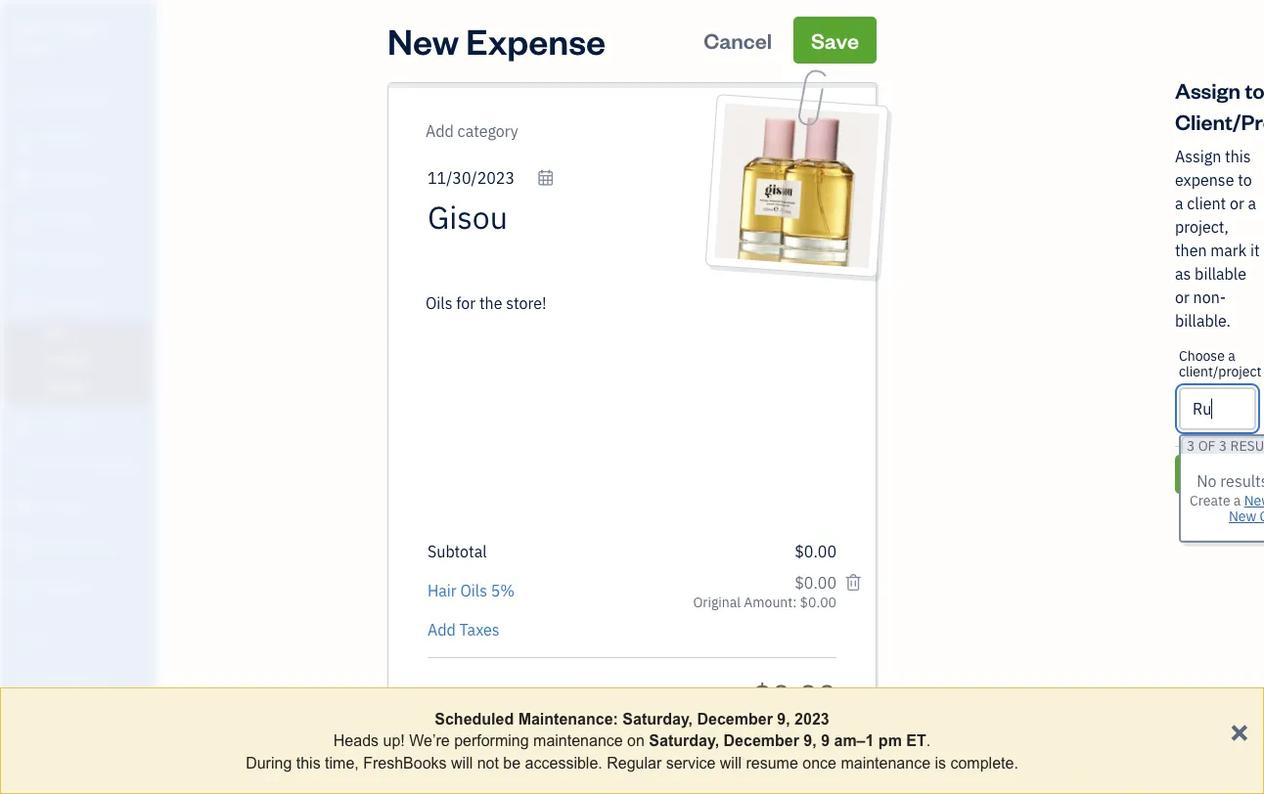 Task type: vqa. For each thing, say whether or not it's contained in the screenshot.
right this
yes



Task type: locate. For each thing, give the bounding box(es) containing it.
to inside assign this expense to a client or a project, then mark it as billable or non- billable.
[[1239, 170, 1253, 190]]

5
[[491, 581, 501, 602]]

$0.00
[[795, 542, 837, 562], [800, 594, 837, 612]]

will
[[451, 755, 473, 772], [720, 755, 742, 772]]

assign inside assign to client/pr
[[1176, 76, 1241, 104]]

1 horizontal spatial or
[[1231, 193, 1245, 214]]

1 vertical spatial maintenance
[[841, 755, 931, 772]]

money image
[[13, 497, 36, 517]]

Description text field
[[418, 292, 827, 527]]

am–1
[[835, 733, 875, 750]]

maintenance
[[534, 733, 623, 750], [841, 755, 931, 772]]

or right client
[[1231, 193, 1245, 214]]

freshbooks
[[363, 755, 447, 772]]

on
[[628, 733, 645, 750]]

3 left the of
[[1188, 437, 1196, 455]]

this left time,
[[296, 755, 321, 772]]

to
[[1246, 76, 1265, 104], [1239, 170, 1253, 190]]

0 horizontal spatial or
[[1176, 287, 1190, 308]]

add taxes button
[[428, 619, 500, 642]]

1 vertical spatial $0.00
[[800, 594, 837, 612]]

saturday, up 'on' at the bottom of page
[[623, 711, 693, 728]]

1 3 from the left
[[1188, 437, 1196, 455]]

new
[[388, 17, 459, 63], [1245, 492, 1265, 510], [1230, 508, 1257, 526]]

a right choose
[[1229, 347, 1236, 365]]

0 vertical spatial 9,
[[778, 711, 791, 728]]

0 vertical spatial this
[[1226, 146, 1252, 167]]

2023
[[795, 711, 830, 728]]

will left not
[[451, 755, 473, 772]]

this inside scheduled maintenance: saturday, december 9, 2023 heads up! we're performing maintenance on saturday, december 9, 9 am–1 pm et . during this time, freshbooks will not be accessible. regular service will resume once maintenance is complete.
[[296, 755, 321, 772]]

cancel down create
[[1193, 514, 1250, 537]]

or down as at top right
[[1176, 287, 1190, 308]]

a left new button
[[1234, 492, 1242, 510]]

0 vertical spatial assign
[[1176, 76, 1241, 104]]

$0.00 left delete tax image
[[800, 594, 837, 612]]

0 horizontal spatial maintenance
[[534, 733, 623, 750]]

0 horizontal spatial cancel button
[[686, 17, 790, 64]]

1 horizontal spatial cancel button
[[1176, 506, 1265, 545]]

9,
[[778, 711, 791, 728], [804, 733, 817, 750]]

saturday, up service
[[649, 733, 720, 750]]

2 will from the left
[[720, 755, 742, 772]]

1 vertical spatial cancel
[[1193, 514, 1250, 537]]

):
[[548, 685, 558, 706]]

new c button
[[1230, 508, 1265, 526]]

cancel button
[[686, 17, 790, 64], [1176, 506, 1265, 545]]

is
[[935, 755, 947, 772]]

1 horizontal spatial cancel
[[1193, 514, 1250, 537]]

9, left 9
[[804, 733, 817, 750]]

2 assign from the top
[[1176, 146, 1222, 167]]

maintenance down maintenance:
[[534, 733, 623, 750]]

oils
[[461, 581, 488, 602]]

1 vertical spatial saturday,
[[649, 733, 720, 750]]

client image
[[13, 128, 36, 148]]

1 horizontal spatial maintenance
[[841, 755, 931, 772]]

billable
[[1195, 264, 1247, 284]]

this up expense
[[1226, 146, 1252, 167]]

assign for assign to client/pr
[[1176, 76, 1241, 104]]

delete image
[[745, 238, 841, 265]]

amount:
[[744, 594, 797, 612]]

cancel left save
[[704, 26, 773, 54]]

(
[[513, 685, 518, 706]]

1 horizontal spatial 9,
[[804, 733, 817, 750]]

0 horizontal spatial will
[[451, 755, 473, 772]]

delete image button
[[745, 236, 841, 266]]

0 horizontal spatial cancel
[[704, 26, 773, 54]]

not
[[477, 755, 499, 772]]

cancel
[[704, 26, 773, 54], [1193, 514, 1250, 537]]

client/project
[[1180, 363, 1262, 381]]

1 vertical spatial 9,
[[804, 733, 817, 750]]

Add a client or project text field
[[1182, 390, 1255, 429]]

9, left 2023
[[778, 711, 791, 728]]

pm
[[879, 733, 903, 750]]

0 horizontal spatial 3
[[1188, 437, 1196, 455]]

assign this expense to a client or a project, then mark it as billable or non- billable.
[[1176, 146, 1261, 331]]

maintenance down pm
[[841, 755, 931, 772]]

add taxes
[[428, 620, 500, 641]]

of
[[1199, 437, 1216, 455]]

1 vertical spatial to
[[1239, 170, 1253, 190]]

assign inside assign this expense to a client or a project, then mark it as billable or non- billable.
[[1176, 146, 1222, 167]]

scheduled maintenance: saturday, december 9, 2023 heads up! we're performing maintenance on saturday, december 9, 9 am–1 pm et . during this time, freshbooks will not be accessible. regular service will resume once maintenance is complete.
[[246, 711, 1019, 772]]

2 3 from the left
[[1220, 437, 1228, 455]]

a
[[1176, 193, 1184, 214], [1249, 193, 1257, 214], [1229, 347, 1236, 365], [1234, 492, 1242, 510]]

client
[[1188, 193, 1227, 214]]

scheduled
[[435, 711, 514, 728]]

0 vertical spatial or
[[1231, 193, 1245, 214]]

as
[[1176, 264, 1192, 284]]

heads
[[334, 733, 379, 750]]

apps link
[[5, 625, 151, 659]]

saturday,
[[623, 711, 693, 728], [649, 733, 720, 750]]

0 vertical spatial saturday,
[[623, 711, 693, 728]]

0 horizontal spatial this
[[296, 755, 321, 772]]

taxes
[[460, 620, 500, 641]]

we're
[[409, 733, 450, 750]]

et
[[907, 733, 927, 750]]

3 right the of
[[1220, 437, 1228, 455]]

1 vertical spatial this
[[296, 755, 321, 772]]

team members link
[[5, 661, 151, 695]]

1 horizontal spatial this
[[1226, 146, 1252, 167]]

december
[[698, 711, 773, 728], [724, 733, 800, 750]]

chart image
[[13, 538, 36, 558]]

accessible.
[[525, 755, 603, 772]]

subtotal
[[428, 542, 487, 562]]

$0.00 up amount (usd) text field
[[795, 542, 837, 562]]

will right service
[[720, 755, 742, 772]]

up!
[[383, 733, 405, 750]]

0 vertical spatial cancel
[[704, 26, 773, 54]]

0 vertical spatial to
[[1246, 76, 1265, 104]]

1 vertical spatial assign
[[1176, 146, 1222, 167]]

0 horizontal spatial 9,
[[778, 711, 791, 728]]

or
[[1231, 193, 1245, 214], [1176, 287, 1190, 308]]

this
[[1226, 146, 1252, 167], [296, 755, 321, 772]]

grand
[[428, 685, 471, 706]]

1 horizontal spatial 3
[[1220, 437, 1228, 455]]

1 assign from the top
[[1176, 76, 1241, 104]]

maintenance:
[[519, 711, 619, 728]]

1 vertical spatial cancel button
[[1176, 506, 1265, 545]]

team members
[[15, 669, 100, 685]]

assign
[[1176, 76, 1241, 104], [1176, 146, 1222, 167]]

1 horizontal spatial will
[[720, 755, 742, 772]]

%
[[501, 581, 515, 602]]

done
[[1193, 463, 1236, 486]]



Task type: describe. For each thing, give the bounding box(es) containing it.
service
[[666, 755, 716, 772]]

c
[[1260, 508, 1265, 526]]

× button
[[1231, 713, 1249, 749]]

team
[[15, 669, 46, 685]]

no results create a new new c
[[1191, 471, 1265, 526]]

resume
[[746, 755, 799, 772]]

billable.
[[1176, 311, 1232, 331]]

choose a client/project element
[[1176, 333, 1265, 543]]

total
[[474, 685, 509, 706]]

9
[[822, 733, 830, 750]]

during
[[246, 755, 292, 772]]

new expense
[[388, 17, 606, 63]]

expense
[[466, 17, 606, 63]]

Amount (USD) text field
[[753, 675, 837, 716]]

0 vertical spatial cancel button
[[686, 17, 790, 64]]

a inside choose a client/project
[[1229, 347, 1236, 365]]

no results list box
[[1182, 454, 1265, 541]]

time,
[[325, 755, 359, 772]]

original
[[694, 594, 741, 612]]

usd
[[518, 685, 548, 706]]

assign for assign this expense to a client or a project, then mark it as billable or non- billable.
[[1176, 146, 1222, 167]]

Category text field
[[426, 119, 593, 143]]

3 of 3 resu
[[1188, 437, 1265, 455]]

resu
[[1231, 437, 1265, 455]]

main element
[[0, 0, 206, 795]]

new button
[[1245, 492, 1265, 510]]

hair
[[428, 581, 457, 602]]

expense image
[[13, 293, 36, 312]]

report image
[[13, 580, 36, 599]]

once
[[803, 755, 837, 772]]

a right client
[[1249, 193, 1257, 214]]

1 vertical spatial or
[[1176, 287, 1190, 308]]

Amount (USD) text field
[[794, 573, 837, 594]]

0 vertical spatial maintenance
[[534, 733, 623, 750]]

estimate image
[[13, 169, 36, 189]]

project,
[[1176, 217, 1229, 237]]

regular
[[607, 755, 662, 772]]

dashboard image
[[13, 87, 36, 107]]

it
[[1251, 240, 1261, 261]]

1 will from the left
[[451, 755, 473, 772]]

oranges
[[52, 18, 107, 37]]

save
[[811, 26, 860, 54]]

performing
[[454, 733, 529, 750]]

apps
[[15, 633, 44, 649]]

0 vertical spatial $0.00
[[795, 542, 837, 562]]

original amount: $0.00
[[694, 594, 837, 612]]

be
[[504, 755, 521, 772]]

0 vertical spatial december
[[698, 711, 773, 728]]

non-
[[1194, 287, 1227, 308]]

no
[[1198, 471, 1217, 492]]

Date in MM/DD/YYYY format text field
[[428, 168, 555, 188]]

ruby oranges owner
[[16, 18, 107, 55]]

1 vertical spatial december
[[724, 733, 800, 750]]

members
[[48, 669, 100, 685]]

delete
[[745, 238, 792, 262]]

a left client
[[1176, 193, 1184, 214]]

mark
[[1211, 240, 1247, 261]]

payment image
[[13, 252, 36, 271]]

then
[[1176, 240, 1208, 261]]

Merchant text field
[[428, 198, 695, 237]]

.
[[927, 733, 931, 750]]

add
[[428, 620, 456, 641]]

timer image
[[13, 456, 36, 476]]

image
[[794, 241, 841, 265]]

×
[[1231, 713, 1249, 749]]

choose
[[1180, 347, 1226, 365]]

a inside no results create a new new c
[[1234, 492, 1242, 510]]

hair oils 5 %
[[428, 581, 515, 602]]

to inside assign to client/pr
[[1246, 76, 1265, 104]]

× dialog
[[0, 688, 1265, 795]]

this inside assign this expense to a client or a project, then mark it as billable or non- billable.
[[1226, 146, 1252, 167]]

assign to client/pr
[[1176, 76, 1265, 135]]

delete tax image
[[845, 572, 863, 595]]

save button
[[794, 17, 877, 64]]

owner
[[16, 39, 55, 55]]

choose a client/project
[[1180, 347, 1262, 381]]

grand total ( usd ):
[[428, 685, 558, 706]]

create
[[1191, 492, 1231, 510]]

results
[[1221, 471, 1265, 492]]

project image
[[13, 415, 36, 435]]

expense
[[1176, 170, 1235, 190]]

done button
[[1176, 455, 1254, 494]]

complete.
[[951, 755, 1019, 772]]

invoice image
[[13, 210, 36, 230]]

ruby
[[16, 18, 50, 37]]



